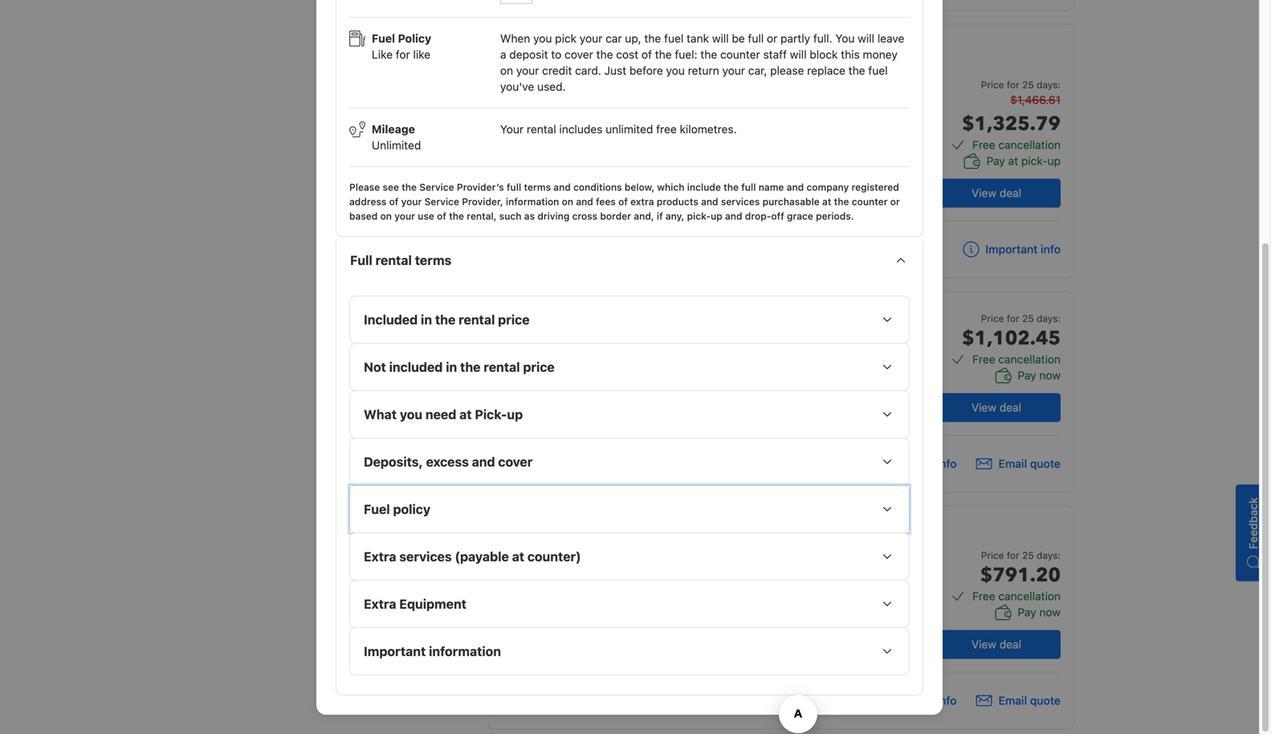 Task type: describe. For each thing, give the bounding box(es) containing it.
your rental includes unlimited free kilometre s.
[[500, 122, 737, 136]]

supplied by sixt image
[[502, 452, 552, 476]]

rental up pick-
[[484, 359, 520, 374]]

view for $791.20
[[972, 638, 997, 651]]

what
[[364, 407, 397, 422]]

email quote for $1,102.45
[[999, 457, 1061, 470]]

full rental terms
[[350, 252, 452, 268]]

when you pick your car up, the fuel tank will be full or partly full. you will leave a deposit to cover the cost of the fuel: the counter staff will block this money on your credit card. just before you return your car, please replace the fuel you've used.
[[500, 32, 905, 93]]

purchasable
[[763, 196, 820, 207]]

1 2 from the top
[[662, 127, 669, 140]]

car,
[[748, 64, 767, 77]]

of right use
[[437, 210, 447, 221]]

and up cross
[[576, 196, 593, 207]]

company
[[807, 181, 849, 193]]

unlimited mileage
[[804, 364, 896, 377]]

airport for $791.20
[[830, 628, 867, 641]]

0 vertical spatial pick-
[[1022, 154, 1048, 167]]

at down $1,325.79 on the right of the page
[[1008, 154, 1019, 167]]

see
[[383, 181, 399, 193]]

full inside when you pick your car up, the fuel tank will be full or partly full. you will leave a deposit to cover the cost of the fuel: the counter staff will block this money on your credit card. just before you return your car, please replace the fuel you've used.
[[748, 32, 764, 45]]

included in the rental price
[[364, 312, 530, 327]]

rental up not included in the rental price
[[459, 312, 495, 327]]

important inside important information dropdown button
[[364, 644, 426, 659]]

important information
[[364, 644, 501, 659]]

deposit
[[509, 48, 548, 61]]

be
[[732, 32, 745, 45]]

dialog containing full rental terms
[[297, 0, 962, 734]]

conditions
[[574, 181, 622, 193]]

pick-
[[475, 407, 507, 422]]

border
[[600, 210, 631, 221]]

used.
[[537, 80, 566, 93]]

2 seats from the top
[[672, 341, 700, 355]]

and up driving
[[554, 181, 571, 193]]

airport for $1,102.45
[[790, 391, 827, 404]]

premium
[[643, 68, 712, 90]]

howard
[[720, 177, 761, 190]]

counter inside please see the service provider's full terms and conditions below, which include the full name and company registered address of your service provider, information on and fees of extra products and services purchasable at the counter or based on your use of the rental, such as driving cross border and, if any, pick-up and drop-off grace periods.
[[852, 196, 888, 207]]

0 vertical spatial price
[[498, 312, 530, 327]]

0 vertical spatial important info
[[986, 243, 1061, 256]]

the inside included in the rental price dropdown button
[[435, 312, 456, 327]]

pay now for $791.20
[[1018, 606, 1061, 619]]

international for $1,102.45
[[720, 391, 787, 404]]

deal for $791.20
[[1000, 638, 1022, 651]]

view for $1,102.45
[[972, 401, 997, 414]]

francisco
[[666, 391, 717, 404]]

terms inside please see the service provider's full terms and conditions below, which include the full name and company registered address of your service provider, information on and fees of extra products and services purchasable at the counter or based on your use of the rental, such as driving cross border and, if any, pick-up and drop-off grace periods.
[[524, 181, 551, 193]]

the right up,
[[644, 32, 661, 45]]

extra for extra equipment
[[364, 596, 396, 611]]

cost
[[616, 48, 639, 61]]

$1,466.61
[[1011, 93, 1061, 106]]

important information region
[[337, 0, 923, 236]]

product card group containing $1,325.79
[[488, 24, 1075, 278]]

(payable
[[455, 549, 509, 564]]

street
[[764, 177, 797, 190]]

free cancellation for $1,466.61
[[973, 138, 1061, 151]]

toyota
[[709, 525, 740, 536]]

san francisco international airport
[[643, 391, 827, 404]]

grace
[[787, 210, 813, 221]]

not included in the rental price
[[364, 359, 555, 374]]

cover inside when you pick your car up, the fuel tank will be full or partly full. you will leave a deposit to cover the cost of the fuel: the counter staff will block this money on your credit card. just before you return your car, please replace the fuel you've used.
[[565, 48, 593, 61]]

1 vertical spatial info
[[937, 457, 957, 470]]

need
[[426, 407, 456, 422]]

pick
[[555, 32, 577, 45]]

the down this
[[849, 64, 865, 77]]

1 horizontal spatial unlimited
[[804, 364, 853, 377]]

2 5 from the top
[[662, 341, 669, 355]]

25 for $791.20
[[1022, 550, 1034, 561]]

at inside dropdown button
[[512, 549, 525, 564]]

view deal button for $1,102.45
[[932, 393, 1061, 422]]

2 vertical spatial info
[[937, 694, 957, 707]]

1 vertical spatial fuel
[[869, 64, 888, 77]]

25 for $1,102.45
[[1022, 313, 1034, 324]]

credit
[[542, 64, 572, 77]]

included in the rental price button
[[350, 296, 909, 343]]

1 horizontal spatial will
[[790, 48, 807, 61]]

before
[[630, 64, 663, 77]]

the right see
[[402, 181, 417, 193]]

mileage unlimited
[[372, 122, 421, 152]]

avis (rc), 821 howard street 0.4 miles from center
[[643, 177, 797, 206]]

avis
[[643, 177, 665, 190]]

the down car
[[596, 48, 613, 61]]

up inside dropdown button
[[507, 407, 523, 422]]

driving
[[538, 210, 570, 221]]

please see the service provider's full terms and conditions below, which include the full name and company registered address of your service provider, information on and fees of extra products and services purchasable at the counter or based on your use of the rental, such as driving cross border and, if any, pick-up and drop-off grace periods.
[[349, 181, 900, 221]]

view deal for $1,466.61
[[972, 186, 1022, 200]]

$1,102.45
[[962, 325, 1061, 352]]

the up return
[[701, 48, 717, 61]]

2 large from the top
[[672, 578, 701, 592]]

1
[[804, 578, 809, 592]]

full.
[[814, 32, 833, 45]]

price for 25 days: $1,102.45
[[962, 313, 1061, 352]]

important information button
[[350, 628, 909, 674]]

2 bags from the top
[[704, 578, 730, 592]]

staff
[[763, 48, 787, 61]]

full up "such"
[[507, 181, 521, 193]]

1 vertical spatial important info
[[882, 457, 957, 470]]

the left the fuel: on the right top
[[655, 48, 672, 61]]

up inside please see the service provider's full terms and conditions below, which include the full name and company registered address of your service provider, information on and fees of extra products and services purchasable at the counter or based on your use of the rental, such as driving cross border and, if any, pick-up and drop-off grace periods.
[[711, 210, 723, 221]]

on inside when you pick your car up, the fuel tank will be full or partly full. you will leave a deposit to cover the cost of the fuel: the counter staff will block this money on your credit card. just before you return your car, please replace the fuel you've used.
[[500, 64, 513, 77]]

taurus
[[739, 73, 769, 85]]

full
[[350, 252, 372, 268]]

full left name
[[742, 181, 756, 193]]

based
[[349, 210, 378, 221]]

extra services (payable at counter)
[[364, 549, 581, 564]]

2 vertical spatial important info
[[882, 694, 957, 707]]

included
[[364, 312, 418, 327]]

provider's
[[457, 181, 504, 193]]

0 vertical spatial important info button
[[963, 241, 1061, 257]]

excess
[[426, 454, 469, 469]]

25 for $1,466.61
[[1022, 79, 1034, 90]]

1 vertical spatial service
[[425, 196, 459, 207]]

premium ford taurus or similar
[[643, 68, 814, 90]]

the inside not included in the rental price dropdown button
[[460, 359, 481, 374]]

2 horizontal spatial on
[[562, 196, 574, 207]]

free for $791.20
[[973, 590, 996, 603]]

policy
[[398, 32, 432, 45]]

deposits,
[[364, 454, 423, 469]]

of inside when you pick your car up, the fuel tank will be full or partly full. you will leave a deposit to cover the cost of the fuel: the counter staff will block this money on your credit card. just before you return your car, please replace the fuel you've used.
[[642, 48, 652, 61]]

the up periods.
[[834, 196, 849, 207]]

for inside fuel policy like for like
[[396, 48, 410, 61]]

email quote for $791.20
[[999, 694, 1061, 707]]

1 vertical spatial price
[[523, 359, 555, 374]]

pay for $791.20
[[1018, 606, 1037, 619]]

extra services (payable at counter) button
[[350, 533, 909, 580]]

the left the rental,
[[449, 210, 464, 221]]

deal for $1,102.45
[[1000, 401, 1022, 414]]

days: for $791.20
[[1037, 550, 1061, 561]]

extra for extra services (payable at counter)
[[364, 549, 396, 564]]

(rc),
[[668, 177, 695, 190]]

quote for $791.20
[[1030, 694, 1061, 707]]

pay for $1,466.61
[[987, 154, 1005, 167]]

price for 25 days: $791.20
[[980, 550, 1061, 589]]

policy
[[393, 501, 431, 517]]

you for what you need at pick-up
[[400, 407, 423, 422]]

now for $791.20
[[1040, 606, 1061, 619]]

from
[[686, 195, 708, 206]]

center
[[710, 195, 739, 206]]

now for $1,102.45
[[1040, 369, 1061, 382]]

replace
[[807, 64, 846, 77]]

deposits, excess and cover button
[[350, 438, 909, 485]]

at inside please see the service provider's full terms and conditions below, which include the full name and company registered address of your service provider, information on and fees of extra products and services purchasable at the counter or based on your use of the rental, such as driving cross border and, if any, pick-up and drop-off grace periods.
[[822, 196, 832, 207]]

of up border
[[619, 196, 628, 207]]

your down deposit
[[516, 64, 539, 77]]

price for $1,102.45
[[981, 313, 1004, 324]]

pay for $1,102.45
[[1018, 369, 1037, 382]]

money
[[863, 48, 898, 61]]

price for $791.20
[[981, 550, 1004, 561]]

feedback
[[1247, 497, 1260, 549]]

and down "center"
[[725, 210, 743, 221]]

includes
[[559, 122, 603, 136]]

rental right full
[[376, 252, 412, 268]]

important info button for $1,102.45
[[859, 456, 957, 472]]

what you need at pick-up button
[[350, 391, 909, 438]]

0 vertical spatial info
[[1041, 243, 1061, 256]]



Task type: vqa. For each thing, say whether or not it's contained in the screenshot.
'SERVICES' inside the please see the service provider's full terms and conditions below, which include the full name and company registered address of your service provider, information on and fees of extra products and services purchasable at the counter or based on your use of the rental, such as driving cross border and, if any, pick-up and drop-off grace periods.
yes



Task type: locate. For each thing, give the bounding box(es) containing it.
up down "center"
[[711, 210, 723, 221]]

pay now down $791.20 at the right bottom of page
[[1018, 606, 1061, 619]]

0 vertical spatial 5 seats
[[662, 104, 700, 118]]

1 bags from the top
[[704, 127, 730, 140]]

1 vertical spatial important info button
[[859, 456, 957, 472]]

0 vertical spatial email
[[999, 457, 1027, 470]]

free cancellation
[[973, 138, 1061, 151], [973, 353, 1061, 366], [973, 590, 1061, 603]]

view down $791.20 at the right bottom of page
[[972, 638, 997, 651]]

oakland
[[713, 628, 757, 641]]

services up the "equipment"
[[399, 549, 452, 564]]

0 vertical spatial price
[[981, 79, 1004, 90]]

1 vertical spatial 5
[[662, 341, 669, 355]]

view deal button down pay at pick-up
[[932, 179, 1061, 208]]

1 vertical spatial on
[[562, 196, 574, 207]]

2 now from the top
[[1040, 606, 1061, 619]]

up up supplied by sixt image
[[507, 407, 523, 422]]

like
[[413, 48, 431, 61]]

will left be on the right of page
[[712, 32, 729, 45]]

up,
[[625, 32, 641, 45]]

3 product card group from the top
[[488, 506, 1075, 730]]

1 cancellation from the top
[[999, 138, 1061, 151]]

counter
[[720, 48, 760, 61], [852, 196, 888, 207]]

1 view deal button from the top
[[932, 179, 1061, 208]]

1 vertical spatial information
[[429, 644, 501, 659]]

view
[[972, 186, 997, 200], [972, 401, 997, 414], [972, 638, 997, 651]]

1 large from the top
[[672, 127, 701, 140]]

miles
[[660, 195, 684, 206]]

3 free from the top
[[973, 590, 996, 603]]

days: for $1,102.45
[[1037, 313, 1061, 324]]

2 product card group from the top
[[488, 291, 1075, 493]]

1 vertical spatial email quote
[[999, 694, 1061, 707]]

san
[[643, 391, 663, 404]]

1 vertical spatial free
[[973, 353, 996, 366]]

services down howard
[[721, 196, 760, 207]]

1 vertical spatial extra
[[364, 596, 396, 611]]

email for $791.20
[[999, 694, 1027, 707]]

please
[[349, 181, 380, 193]]

3 free cancellation from the top
[[973, 590, 1061, 603]]

0 vertical spatial airport
[[790, 391, 827, 404]]

2 price from the top
[[981, 313, 1004, 324]]

1 vertical spatial similar
[[787, 525, 816, 536]]

0 vertical spatial email quote
[[999, 457, 1061, 470]]

25 inside price for 25 days: $791.20
[[1022, 550, 1034, 561]]

0 horizontal spatial in
[[421, 312, 432, 327]]

for up $1,466.61
[[1007, 79, 1020, 90]]

included
[[389, 359, 443, 374]]

information inside dropdown button
[[429, 644, 501, 659]]

cancellation down $1,102.45
[[999, 353, 1061, 366]]

5 seats up francisco
[[662, 341, 700, 355]]

1 free cancellation from the top
[[973, 138, 1061, 151]]

free down $1,325.79 on the right of the page
[[973, 138, 996, 151]]

5
[[662, 104, 669, 118], [662, 341, 669, 355]]

up
[[1048, 154, 1061, 167], [711, 210, 723, 221], [507, 407, 523, 422]]

1 2 large bags from the top
[[662, 127, 730, 140]]

product card group
[[488, 24, 1075, 278], [488, 291, 1075, 493], [488, 506, 1075, 730]]

2 vertical spatial on
[[380, 210, 392, 221]]

view deal button for $791.20
[[932, 630, 1061, 659]]

cover down pick-
[[498, 454, 533, 469]]

1 view from the top
[[972, 186, 997, 200]]

such
[[499, 210, 522, 221]]

for inside price for 25 days: $791.20
[[1007, 550, 1020, 561]]

1 horizontal spatial you
[[533, 32, 552, 45]]

1 product card group from the top
[[488, 24, 1075, 278]]

5 seats up free
[[662, 104, 700, 118]]

full-size toyota camry   or similar
[[643, 519, 816, 541]]

cover
[[565, 48, 593, 61], [498, 454, 533, 469]]

fuel policy
[[364, 501, 431, 517]]

2 vertical spatial price
[[981, 550, 1004, 561]]

3 25 from the top
[[1022, 550, 1034, 561]]

2 large bags up 821
[[662, 127, 730, 140]]

or right car,
[[772, 73, 781, 85]]

card.
[[575, 64, 601, 77]]

full right be on the right of page
[[748, 32, 764, 45]]

2 vertical spatial free cancellation
[[973, 590, 1061, 603]]

2 vertical spatial cancellation
[[999, 590, 1061, 603]]

camry
[[742, 525, 772, 536]]

return
[[688, 64, 719, 77]]

price for $1,466.61
[[981, 79, 1004, 90]]

0 vertical spatial email quote button
[[976, 456, 1061, 472]]

2 view deal from the top
[[972, 401, 1022, 414]]

1 quote from the top
[[1030, 457, 1061, 470]]

international right francisco
[[720, 391, 787, 404]]

and inside dropdown button
[[472, 454, 495, 469]]

1 view deal from the top
[[972, 186, 1022, 200]]

at down 'company'
[[822, 196, 832, 207]]

2 horizontal spatial you
[[666, 64, 685, 77]]

fuel for fuel policy
[[364, 501, 390, 517]]

dialog
[[297, 0, 962, 734]]

1 horizontal spatial pick-
[[1022, 154, 1048, 167]]

3 days: from the top
[[1037, 550, 1061, 561]]

view down $1,102.45
[[972, 401, 997, 414]]

automatic up unlimited mileage
[[804, 341, 856, 355]]

fuel left policy on the left of the page
[[364, 501, 390, 517]]

2 large bags up metropolitan
[[662, 578, 730, 592]]

1 vertical spatial in
[[446, 359, 457, 374]]

fuel inside fuel policy like for like
[[372, 32, 395, 45]]

provider,
[[462, 196, 503, 207]]

on down a
[[500, 64, 513, 77]]

0 vertical spatial deal
[[1000, 186, 1022, 200]]

pay down $791.20 at the right bottom of page
[[1018, 606, 1037, 619]]

address
[[349, 196, 387, 207]]

0 vertical spatial cover
[[565, 48, 593, 61]]

or inside full-size toyota camry   or similar
[[775, 525, 784, 536]]

supplied by fox image
[[502, 689, 552, 713]]

rental inside "important information" region
[[527, 122, 556, 136]]

free cancellation for $791.20
[[973, 590, 1061, 603]]

for for $791.20
[[1007, 550, 1020, 561]]

2 deal from the top
[[1000, 401, 1022, 414]]

0 vertical spatial 25
[[1022, 79, 1034, 90]]

price inside price for 25 days: $1,102.45
[[981, 313, 1004, 324]]

0 horizontal spatial cover
[[498, 454, 533, 469]]

tank
[[687, 32, 709, 45]]

view deal for $791.20
[[972, 638, 1022, 651]]

for for $1,102.45
[[1007, 313, 1020, 324]]

0 vertical spatial bags
[[704, 127, 730, 140]]

you inside dropdown button
[[400, 407, 423, 422]]

0 horizontal spatial counter
[[720, 48, 760, 61]]

2 quote from the top
[[1030, 694, 1061, 707]]

information inside please see the service provider's full terms and conditions below, which include the full name and company registered address of your service provider, information on and fees of extra products and services purchasable at the counter or based on your use of the rental, such as driving cross border and, if any, pick-up and drop-off grace periods.
[[506, 196, 559, 207]]

fuel up the fuel: on the right top
[[664, 32, 684, 45]]

cover inside dropdown button
[[498, 454, 533, 469]]

of
[[642, 48, 652, 61], [389, 196, 399, 207], [619, 196, 628, 207], [437, 210, 447, 221]]

1 vertical spatial view
[[972, 401, 997, 414]]

cancellation
[[999, 138, 1061, 151], [999, 353, 1061, 366], [999, 590, 1061, 603]]

0 horizontal spatial airport
[[790, 391, 827, 404]]

avis (rc), 821 howard street button
[[643, 177, 797, 190]]

or up staff
[[767, 32, 778, 45]]

information
[[506, 196, 559, 207], [429, 644, 501, 659]]

0 vertical spatial free
[[973, 138, 996, 151]]

$1,325.79
[[962, 111, 1061, 137]]

leave
[[878, 32, 905, 45]]

1 horizontal spatial fuel
[[869, 64, 888, 77]]

drop-
[[745, 210, 771, 221]]

2 vertical spatial deal
[[1000, 638, 1022, 651]]

view deal for $1,102.45
[[972, 401, 1022, 414]]

fuel policy like for like
[[372, 32, 432, 61]]

on right based
[[380, 210, 392, 221]]

your left car
[[580, 32, 603, 45]]

mileage
[[372, 122, 415, 136]]

important info button
[[963, 241, 1061, 257], [859, 456, 957, 472], [859, 693, 957, 709]]

in inside not included in the rental price dropdown button
[[446, 359, 457, 374]]

0 vertical spatial free cancellation
[[973, 138, 1061, 151]]

deal down $1,102.45
[[1000, 401, 1022, 414]]

and right excess
[[472, 454, 495, 469]]

days: inside price for 25 days: $791.20
[[1037, 550, 1061, 561]]

0 vertical spatial view deal button
[[932, 179, 1061, 208]]

0 vertical spatial information
[[506, 196, 559, 207]]

0 horizontal spatial up
[[507, 407, 523, 422]]

automatic down the replace
[[804, 104, 856, 118]]

0 vertical spatial on
[[500, 64, 513, 77]]

off
[[771, 210, 784, 221]]

1 extra from the top
[[364, 549, 396, 564]]

at inside dropdown button
[[460, 407, 472, 422]]

1 days: from the top
[[1037, 79, 1061, 90]]

1 vertical spatial free cancellation
[[973, 353, 1061, 366]]

unlimited
[[372, 138, 421, 152], [804, 364, 853, 377]]

1 now from the top
[[1040, 369, 1061, 382]]

pay now for $1,102.45
[[1018, 369, 1061, 382]]

days: inside price for 25 days: $1,102.45
[[1037, 313, 1061, 324]]

2 extra from the top
[[364, 596, 396, 611]]

information down the "equipment"
[[429, 644, 501, 659]]

full
[[748, 32, 764, 45], [507, 181, 521, 193], [742, 181, 756, 193]]

0 vertical spatial pay now
[[1018, 369, 1061, 382]]

car
[[606, 32, 622, 45]]

deal down pay at pick-up
[[1000, 186, 1022, 200]]

cancellation down $791.20 at the right bottom of page
[[999, 590, 1061, 603]]

for for $1,466.61
[[1007, 79, 1020, 90]]

deal down $791.20 at the right bottom of page
[[1000, 638, 1022, 651]]

email
[[999, 457, 1027, 470], [999, 694, 1027, 707]]

now down $791.20 at the right bottom of page
[[1040, 606, 1061, 619]]

terms up 'as' at the top left of page
[[524, 181, 551, 193]]

you left need
[[400, 407, 423, 422]]

the up "center"
[[724, 181, 739, 193]]

on up driving
[[562, 196, 574, 207]]

free cancellation down $1,102.45
[[973, 353, 1061, 366]]

free down $791.20 at the right bottom of page
[[973, 590, 996, 603]]

fuel
[[372, 32, 395, 45], [364, 501, 390, 517]]

0 vertical spatial fuel
[[372, 32, 395, 45]]

services inside dropdown button
[[399, 549, 452, 564]]

view deal down $791.20 at the right bottom of page
[[972, 638, 1022, 651]]

you
[[836, 32, 855, 45]]

0 vertical spatial 2
[[662, 127, 669, 140]]

international for $791.20
[[760, 628, 827, 641]]

1 automatic from the top
[[804, 104, 856, 118]]

full-
[[643, 519, 676, 541]]

or inside when you pick your car up, the fuel tank will be full or partly full. you will leave a deposit to cover the cost of the fuel: the counter staff will block this money on your credit card. just before you return your car, please replace the fuel you've used.
[[767, 32, 778, 45]]

1 free from the top
[[973, 138, 996, 151]]

0 vertical spatial 2 large bags
[[662, 127, 730, 140]]

as
[[524, 210, 535, 221]]

3 view from the top
[[972, 638, 997, 651]]

automatic
[[804, 104, 856, 118], [804, 341, 856, 355]]

product card group containing $791.20
[[488, 506, 1075, 730]]

2 horizontal spatial will
[[858, 32, 875, 45]]

fuel:
[[675, 48, 698, 61]]

pay at pick-up
[[987, 154, 1061, 167]]

unlimited down mileage
[[372, 138, 421, 152]]

airport down bag
[[830, 628, 867, 641]]

1 vertical spatial 2 large bags
[[662, 578, 730, 592]]

0 vertical spatial view deal
[[972, 186, 1022, 200]]

3 view deal button from the top
[[932, 630, 1061, 659]]

equipment
[[399, 596, 467, 611]]

counter inside when you pick your car up, the fuel tank will be full or partly full. you will leave a deposit to cover the cost of the fuel: the counter staff will block this money on your credit card. just before you return your car, please replace the fuel you've used.
[[720, 48, 760, 61]]

registered
[[852, 181, 899, 193]]

1 vertical spatial cancellation
[[999, 353, 1061, 366]]

1 5 seats from the top
[[662, 104, 700, 118]]

2 email quote from the top
[[999, 694, 1061, 707]]

of up before
[[642, 48, 652, 61]]

2 5 seats from the top
[[662, 341, 700, 355]]

0 horizontal spatial pick-
[[687, 210, 711, 221]]

3 cancellation from the top
[[999, 590, 1061, 603]]

email for $1,102.45
[[999, 457, 1027, 470]]

you
[[533, 32, 552, 45], [666, 64, 685, 77], [400, 407, 423, 422]]

2 vertical spatial you
[[400, 407, 423, 422]]

0 vertical spatial seats
[[672, 104, 700, 118]]

2 vertical spatial pay
[[1018, 606, 1037, 619]]

3 deal from the top
[[1000, 638, 1022, 651]]

which
[[657, 181, 685, 193]]

periods.
[[816, 210, 854, 221]]

similar right camry
[[787, 525, 816, 536]]

pay now down $1,102.45
[[1018, 369, 1061, 382]]

2 free cancellation from the top
[[973, 353, 1061, 366]]

1 email from the top
[[999, 457, 1027, 470]]

days: up $791.20 at the right bottom of page
[[1037, 550, 1061, 561]]

in inside included in the rental price dropdown button
[[421, 312, 432, 327]]

terms
[[524, 181, 551, 193], [415, 252, 452, 268]]

2 vertical spatial product card group
[[488, 506, 1075, 730]]

2 vertical spatial view
[[972, 638, 997, 651]]

important info button for $791.20
[[859, 693, 957, 709]]

1 vertical spatial now
[[1040, 606, 1061, 619]]

the up pick-
[[460, 359, 481, 374]]

fees
[[596, 196, 616, 207]]

2 email quote button from the top
[[976, 693, 1061, 709]]

for up $791.20 at the right bottom of page
[[1007, 550, 1020, 561]]

rental right the your
[[527, 122, 556, 136]]

price inside 'price for 25 days: $1,466.61 $1,325.79'
[[981, 79, 1004, 90]]

and down the include
[[701, 196, 718, 207]]

terms inside full rental terms dropdown button
[[415, 252, 452, 268]]

2
[[662, 127, 669, 140], [662, 578, 669, 592]]

size
[[676, 519, 706, 541]]

s.
[[728, 122, 737, 136]]

1 vertical spatial seats
[[672, 341, 700, 355]]

5 up free
[[662, 104, 669, 118]]

or inside 'premium ford taurus or similar'
[[772, 73, 781, 85]]

your
[[580, 32, 603, 45], [516, 64, 539, 77], [722, 64, 745, 77], [401, 196, 422, 207], [395, 210, 415, 221]]

free down $1,102.45
[[973, 353, 996, 366]]

0 vertical spatial terms
[[524, 181, 551, 193]]

2 2 large bags from the top
[[662, 578, 730, 592]]

will right the you
[[858, 32, 875, 45]]

1 horizontal spatial terms
[[524, 181, 551, 193]]

and up "purchasable"
[[787, 181, 804, 193]]

cross
[[572, 210, 598, 221]]

important info
[[986, 243, 1061, 256], [882, 457, 957, 470], [882, 694, 957, 707]]

your left car,
[[722, 64, 745, 77]]

bags up oakland
[[704, 578, 730, 592]]

1 5 from the top
[[662, 104, 669, 118]]

0 horizontal spatial unlimited
[[372, 138, 421, 152]]

name
[[759, 181, 784, 193]]

0 vertical spatial view
[[972, 186, 997, 200]]

extra down fuel policy
[[364, 549, 396, 564]]

or right camry
[[775, 525, 784, 536]]

use
[[418, 210, 434, 221]]

what you need at pick-up
[[364, 407, 523, 422]]

0 vertical spatial services
[[721, 196, 760, 207]]

free for $1,102.45
[[973, 353, 996, 366]]

for left like
[[396, 48, 410, 61]]

unlimited left mileage
[[804, 364, 853, 377]]

3 price from the top
[[981, 550, 1004, 561]]

days: inside 'price for 25 days: $1,466.61 $1,325.79'
[[1037, 79, 1061, 90]]

similar
[[784, 73, 814, 85], [787, 525, 816, 536]]

bag
[[843, 578, 863, 592]]

0 vertical spatial days:
[[1037, 79, 1061, 90]]

you for when you pick your car up, the fuel tank will be full or partly full. you will leave a deposit to cover the cost of the fuel: the counter staff will block this money on your credit card. just before you return your car, please replace the fuel you've used.
[[533, 32, 552, 45]]

free cancellation for $1,102.45
[[973, 353, 1061, 366]]

days: for $1,466.61
[[1037, 79, 1061, 90]]

pick- inside please see the service provider's full terms and conditions below, which include the full name and company registered address of your service provider, information on and fees of extra products and services purchasable at the counter or based on your use of the rental, such as driving cross border and, if any, pick-up and drop-off grace periods.
[[687, 210, 711, 221]]

1 email quote button from the top
[[976, 456, 1061, 472]]

bags
[[704, 127, 730, 140], [704, 578, 730, 592]]

large up metropolitan
[[672, 578, 701, 592]]

1 vertical spatial unlimited
[[804, 364, 853, 377]]

your left use
[[395, 210, 415, 221]]

airport
[[790, 391, 827, 404], [830, 628, 867, 641]]

cover up card.
[[565, 48, 593, 61]]

any,
[[666, 210, 685, 221]]

1 vertical spatial terms
[[415, 252, 452, 268]]

25 inside price for 25 days: $1,102.45
[[1022, 313, 1034, 324]]

0 vertical spatial service
[[419, 181, 454, 193]]

1 vertical spatial 2
[[662, 578, 669, 592]]

1 vertical spatial fuel
[[364, 501, 390, 517]]

1 vertical spatial 25
[[1022, 313, 1034, 324]]

cancellation for $791.20
[[999, 590, 1061, 603]]

3 view deal from the top
[[972, 638, 1022, 651]]

view deal button down $791.20 at the right bottom of page
[[932, 630, 1061, 659]]

2 25 from the top
[[1022, 313, 1034, 324]]

2 pay now from the top
[[1018, 606, 1061, 619]]

price up $791.20 at the right bottom of page
[[981, 550, 1004, 561]]

quote for $1,102.45
[[1030, 457, 1061, 470]]

2 cancellation from the top
[[999, 353, 1061, 366]]

1 vertical spatial bags
[[704, 578, 730, 592]]

your up use
[[401, 196, 422, 207]]

2 vertical spatial 25
[[1022, 550, 1034, 561]]

of down see
[[389, 196, 399, 207]]

5 up "san"
[[662, 341, 669, 355]]

deal for $1,466.61
[[1000, 186, 1022, 200]]

cancellation for $1,466.61
[[999, 138, 1061, 151]]

0 vertical spatial product card group
[[488, 24, 1075, 278]]

view for $1,466.61
[[972, 186, 997, 200]]

2 automatic from the top
[[804, 341, 856, 355]]

fuel down money on the right top of page
[[869, 64, 888, 77]]

0 vertical spatial fuel
[[664, 32, 684, 45]]

1 email quote from the top
[[999, 457, 1061, 470]]

1 vertical spatial email quote button
[[976, 693, 1061, 709]]

0 vertical spatial quote
[[1030, 457, 1061, 470]]

unlimited inside "important information" region
[[372, 138, 421, 152]]

0 horizontal spatial on
[[380, 210, 392, 221]]

2 up metropolitan
[[662, 578, 669, 592]]

0 horizontal spatial will
[[712, 32, 729, 45]]

seats up "kilometre"
[[672, 104, 700, 118]]

for inside 'price for 25 days: $1,466.61 $1,325.79'
[[1007, 79, 1020, 90]]

partly
[[781, 32, 811, 45]]

product card group containing $1,102.45
[[488, 291, 1075, 493]]

2 vertical spatial free
[[973, 590, 996, 603]]

2 view deal button from the top
[[932, 393, 1061, 422]]

1 vertical spatial view deal button
[[932, 393, 1061, 422]]

like
[[372, 48, 393, 61]]

2 email from the top
[[999, 694, 1027, 707]]

metropolitan
[[643, 628, 710, 641]]

for inside price for 25 days: $1,102.45
[[1007, 313, 1020, 324]]

0 vertical spatial you
[[533, 32, 552, 45]]

email quote button for $791.20
[[976, 693, 1061, 709]]

1 vertical spatial quote
[[1030, 694, 1061, 707]]

similar inside full-size toyota camry   or similar
[[787, 525, 816, 536]]

services inside please see the service provider's full terms and conditions below, which include the full name and company registered address of your service provider, information on and fees of extra products and services purchasable at the counter or based on your use of the rental, such as driving cross border and, if any, pick-up and drop-off grace periods.
[[721, 196, 760, 207]]

email quote button for $1,102.45
[[976, 456, 1061, 472]]

1 deal from the top
[[1000, 186, 1022, 200]]

cancellation for $1,102.45
[[999, 353, 1061, 366]]

25 up $791.20 at the right bottom of page
[[1022, 550, 1034, 561]]

you up to in the top left of the page
[[533, 32, 552, 45]]

1 vertical spatial international
[[760, 628, 827, 641]]

price inside price for 25 days: $791.20
[[981, 550, 1004, 561]]

counter down registered
[[852, 196, 888, 207]]

2 view from the top
[[972, 401, 997, 414]]

small
[[812, 578, 840, 592]]

1 seats from the top
[[672, 104, 700, 118]]

terms down use
[[415, 252, 452, 268]]

free for $1,466.61
[[973, 138, 996, 151]]

2 vertical spatial days:
[[1037, 550, 1061, 561]]

2 days: from the top
[[1037, 313, 1061, 324]]

mileage
[[856, 364, 896, 377]]

0 vertical spatial 5
[[662, 104, 669, 118]]

at left counter)
[[512, 549, 525, 564]]

fuel for fuel policy like for like
[[372, 32, 395, 45]]

1 vertical spatial pick-
[[687, 210, 711, 221]]

1 vertical spatial pay now
[[1018, 606, 1061, 619]]

0 vertical spatial unlimited
[[372, 138, 421, 152]]

1 vertical spatial days:
[[1037, 313, 1061, 324]]

view deal button for $1,466.61
[[932, 179, 1061, 208]]

please
[[770, 64, 804, 77]]

or inside please see the service provider's full terms and conditions below, which include the full name and company registered address of your service provider, information on and fees of extra products and services purchasable at the counter or based on your use of the rental, such as driving cross border and, if any, pick-up and drop-off grace periods.
[[891, 196, 900, 207]]

counter down be on the right of page
[[720, 48, 760, 61]]

0 vertical spatial pay
[[987, 154, 1005, 167]]

extra left the "equipment"
[[364, 596, 396, 611]]

will down partly
[[790, 48, 807, 61]]

1 horizontal spatial counter
[[852, 196, 888, 207]]

2 horizontal spatial up
[[1048, 154, 1061, 167]]

1 25 from the top
[[1022, 79, 1034, 90]]

unlimited
[[606, 122, 653, 136]]

fuel inside fuel policy 'dropdown button'
[[364, 501, 390, 517]]

information up 'as' at the top left of page
[[506, 196, 559, 207]]

full rental terms button
[[337, 237, 923, 283]]

2 2 from the top
[[662, 578, 669, 592]]

similar inside 'premium ford taurus or similar'
[[784, 73, 814, 85]]

1 vertical spatial large
[[672, 578, 701, 592]]

2 free from the top
[[973, 353, 996, 366]]

1 pay now from the top
[[1018, 369, 1061, 382]]

25 inside 'price for 25 days: $1,466.61 $1,325.79'
[[1022, 79, 1034, 90]]

1 price from the top
[[981, 79, 1004, 90]]

quote
[[1030, 457, 1061, 470], [1030, 694, 1061, 707]]

price up $1,325.79 on the right of the page
[[981, 79, 1004, 90]]



